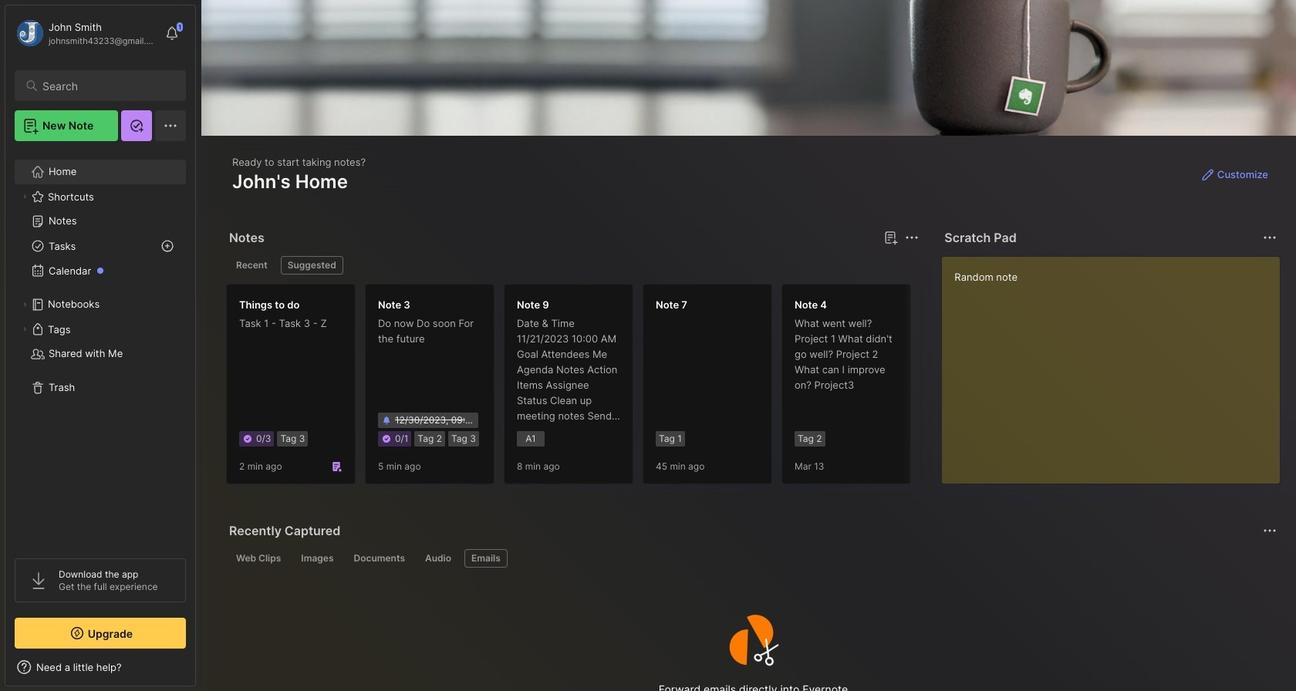 Task type: vqa. For each thing, say whether or not it's contained in the screenshot.
right 13,
no



Task type: describe. For each thing, give the bounding box(es) containing it.
main element
[[0, 0, 201, 691]]

click to collapse image
[[195, 663, 206, 681]]

Start writing… text field
[[955, 257, 1279, 471]]

0 horizontal spatial more actions image
[[903, 228, 921, 247]]

1 tab list from the top
[[229, 256, 917, 275]]



Task type: locate. For each thing, give the bounding box(es) containing it.
1 vertical spatial more actions image
[[1261, 522, 1279, 540]]

tab
[[229, 256, 274, 275], [281, 256, 343, 275], [229, 549, 288, 568], [294, 549, 341, 568], [347, 549, 412, 568], [418, 549, 458, 568], [464, 549, 507, 568]]

Search text field
[[42, 79, 172, 93]]

More actions field
[[901, 227, 923, 248], [1259, 227, 1281, 248], [1259, 520, 1281, 542]]

1 horizontal spatial more actions image
[[1261, 522, 1279, 540]]

Account field
[[15, 18, 157, 49]]

tree inside "main" 'element'
[[5, 150, 195, 545]]

None search field
[[42, 76, 172, 95]]

more actions image
[[903, 228, 921, 247], [1261, 522, 1279, 540]]

0 vertical spatial tab list
[[229, 256, 917, 275]]

none search field inside "main" 'element'
[[42, 76, 172, 95]]

1 vertical spatial tab list
[[229, 549, 1274, 568]]

more actions image
[[1261, 228, 1279, 247]]

0 vertical spatial more actions image
[[903, 228, 921, 247]]

tab list
[[229, 256, 917, 275], [229, 549, 1274, 568]]

WHAT'S NEW field
[[5, 655, 195, 680]]

row group
[[226, 284, 1296, 494]]

expand notebooks image
[[20, 300, 29, 309]]

tree
[[5, 150, 195, 545]]

2 tab list from the top
[[229, 549, 1274, 568]]

expand tags image
[[20, 325, 29, 334]]



